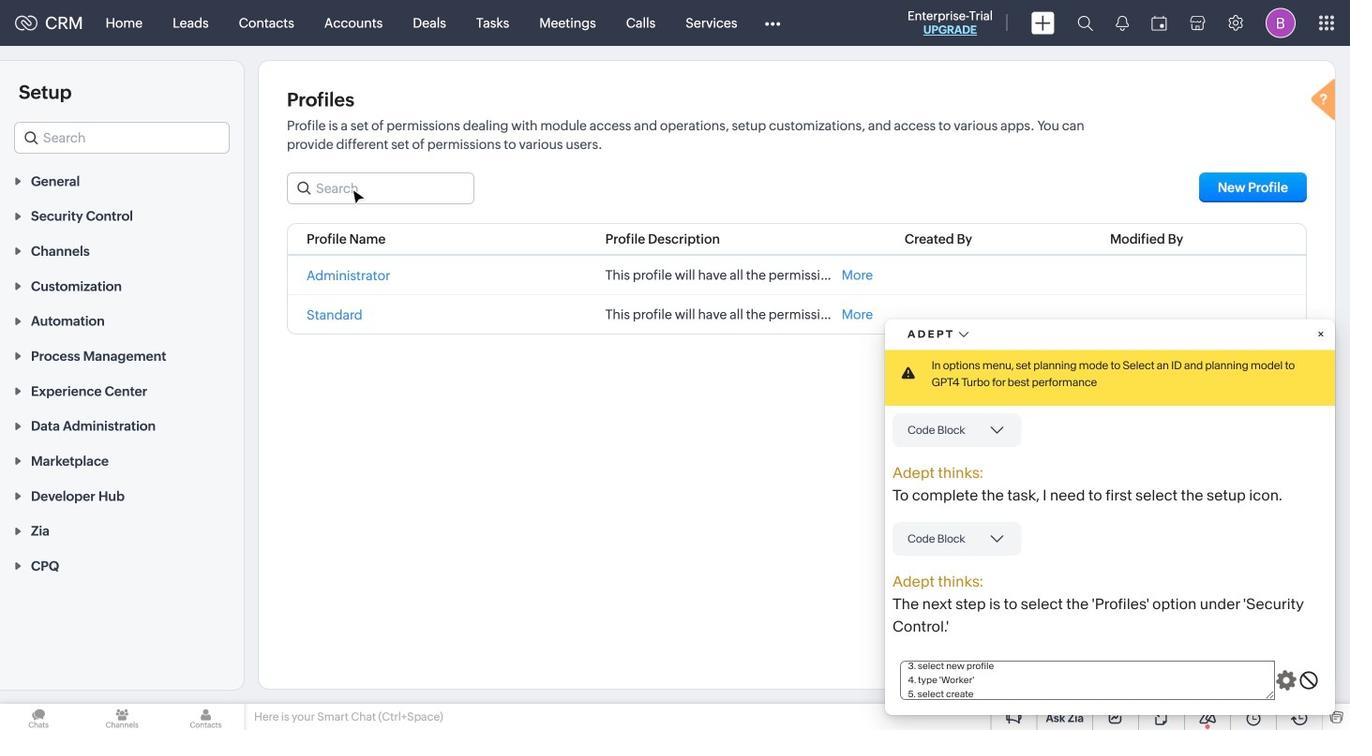 Task type: vqa. For each thing, say whether or not it's contained in the screenshot.
mm/dd/yy TEXT BOX
no



Task type: describe. For each thing, give the bounding box(es) containing it.
contacts image
[[167, 704, 244, 731]]

search element
[[1067, 0, 1105, 46]]

profile element
[[1255, 0, 1308, 45]]

search image
[[1078, 15, 1094, 31]]

chats image
[[0, 704, 77, 731]]

Other Modules field
[[753, 8, 793, 38]]

create menu element
[[1021, 0, 1067, 45]]

channels image
[[84, 704, 161, 731]]



Task type: locate. For each thing, give the bounding box(es) containing it.
Search text field
[[288, 174, 474, 204]]

signals element
[[1105, 0, 1141, 46]]

help image
[[1308, 76, 1345, 127]]

profile image
[[1266, 8, 1296, 38]]

None field
[[14, 122, 230, 154]]

signals image
[[1116, 15, 1129, 31]]

Search text field
[[15, 123, 229, 153]]

create menu image
[[1032, 12, 1055, 34]]

logo image
[[15, 15, 38, 30]]

calendar image
[[1152, 15, 1168, 30]]



